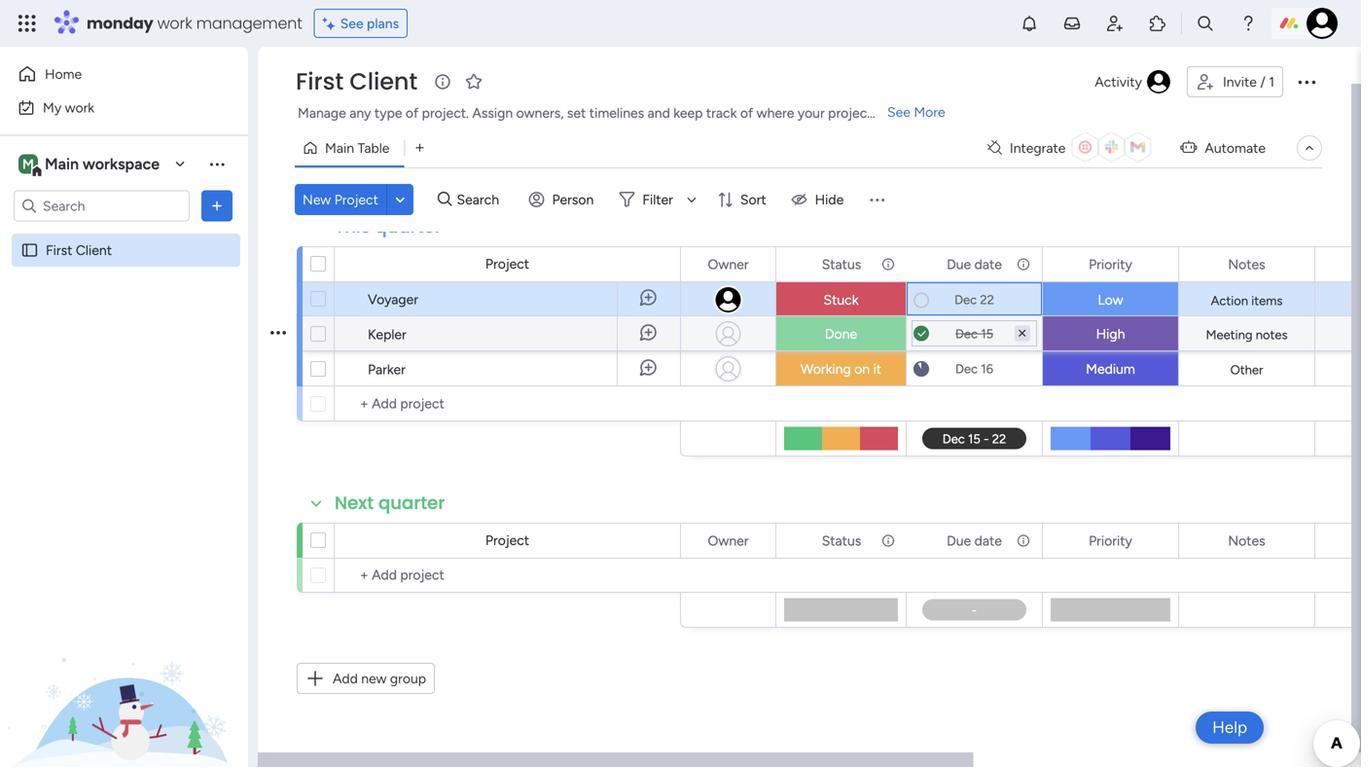 Task type: vqa. For each thing, say whether or not it's contained in the screenshot.
the right the Invite
no



Task type: describe. For each thing, give the bounding box(es) containing it.
kepler
[[368, 326, 407, 343]]

help image
[[1239, 14, 1259, 33]]

done
[[825, 326, 858, 342]]

meeting notes
[[1207, 327, 1288, 343]]

1 due from the top
[[947, 256, 972, 273]]

action items
[[1212, 293, 1283, 309]]

0 vertical spatial options image
[[207, 196, 227, 216]]

Next quarter field
[[330, 491, 450, 516]]

work for my
[[65, 99, 95, 116]]

select product image
[[18, 14, 37, 33]]

notes
[[1256, 327, 1288, 343]]

search everything image
[[1196, 14, 1216, 33]]

first client list box
[[0, 230, 248, 530]]

invite / 1
[[1224, 73, 1275, 90]]

workspace options image
[[207, 154, 227, 174]]

new project
[[303, 191, 379, 208]]

1 date from the top
[[975, 256, 1003, 273]]

column information image for status
[[881, 256, 897, 272]]

home
[[45, 66, 82, 82]]

15
[[981, 326, 994, 342]]

next
[[335, 491, 374, 515]]

medium
[[1086, 361, 1136, 377]]

automate
[[1205, 140, 1266, 156]]

monday
[[87, 12, 153, 34]]

owners,
[[517, 105, 564, 121]]

2 priority field from the top
[[1084, 530, 1138, 551]]

main table
[[325, 140, 390, 156]]

2 + add project text field from the top
[[345, 564, 672, 587]]

invite / 1 button
[[1188, 66, 1284, 97]]

see more
[[888, 104, 946, 120]]

where
[[757, 105, 795, 121]]

1 notes field from the top
[[1224, 254, 1271, 275]]

1 horizontal spatial first client
[[296, 65, 418, 98]]

and
[[648, 105, 670, 121]]

1 vertical spatial options image
[[271, 310, 286, 357]]

filter
[[643, 191, 674, 208]]

notes for second notes field
[[1229, 532, 1266, 549]]

dec 16
[[956, 361, 994, 377]]

dec 22
[[955, 292, 995, 308]]

16
[[981, 361, 994, 377]]

2 due date field from the top
[[942, 530, 1007, 551]]

plans
[[367, 15, 399, 32]]

column information image for due date
[[1016, 256, 1032, 272]]

my work
[[43, 99, 95, 116]]

track
[[707, 105, 737, 121]]

voyager
[[368, 291, 419, 308]]

activity button
[[1088, 66, 1180, 97]]

collapse board header image
[[1302, 140, 1318, 156]]

2 of from the left
[[741, 105, 754, 121]]

first inside first client list box
[[46, 242, 72, 258]]

person button
[[521, 184, 606, 215]]

type
[[375, 105, 402, 121]]

status for 1st status field from the bottom of the page
[[822, 532, 862, 549]]

1 + add project text field from the top
[[345, 392, 672, 416]]

stuck
[[824, 292, 859, 308]]

any
[[350, 105, 371, 121]]

dec for dec 15
[[956, 326, 978, 342]]

m
[[22, 156, 34, 172]]

help
[[1213, 717, 1248, 737]]

public board image
[[20, 241, 39, 259]]

home button
[[12, 58, 209, 90]]

action
[[1212, 293, 1249, 309]]

new project button
[[295, 184, 386, 215]]

lottie animation image
[[0, 570, 248, 767]]

see more link
[[886, 102, 948, 122]]

/
[[1261, 73, 1266, 90]]

invite members image
[[1106, 14, 1125, 33]]

1 priority from the top
[[1089, 256, 1133, 273]]

2 status field from the top
[[817, 530, 867, 551]]

apps image
[[1149, 14, 1168, 33]]

workspace
[[83, 155, 160, 173]]

other
[[1231, 362, 1264, 378]]

main workspace
[[45, 155, 160, 173]]

low
[[1098, 292, 1124, 308]]

Search field
[[452, 186, 511, 213]]

timelines
[[590, 105, 645, 121]]

2 date from the top
[[975, 532, 1003, 549]]

dec for dec 22
[[955, 292, 977, 308]]

items
[[1252, 293, 1283, 309]]

lottie animation element
[[0, 570, 248, 767]]

main for main table
[[325, 140, 354, 156]]

column information image for due date
[[1016, 533, 1032, 549]]

menu image
[[868, 190, 887, 209]]

project
[[829, 105, 873, 121]]

quarter for this quarter
[[375, 214, 442, 239]]

dec 15
[[956, 326, 994, 342]]

working on it
[[801, 361, 882, 377]]

autopilot image
[[1181, 135, 1198, 159]]

1 status field from the top
[[817, 254, 867, 275]]

main table button
[[295, 132, 404, 164]]

person
[[552, 191, 594, 208]]

angle down image
[[396, 192, 405, 207]]

This quarter field
[[330, 214, 447, 239]]

manage any type of project. assign owners, set timelines and keep track of where your project stands.
[[298, 105, 919, 121]]

management
[[196, 12, 302, 34]]

dapulse integrations image
[[988, 141, 1003, 155]]

2 notes field from the top
[[1224, 530, 1271, 551]]

1
[[1270, 73, 1275, 90]]

add new group
[[333, 670, 426, 687]]

v2 search image
[[438, 189, 452, 210]]

hide button
[[784, 184, 856, 215]]

keep
[[674, 105, 703, 121]]

this quarter
[[335, 214, 442, 239]]

monday work management
[[87, 12, 302, 34]]

add
[[333, 670, 358, 687]]

manage
[[298, 105, 346, 121]]

project.
[[422, 105, 469, 121]]

v2 done deadline image
[[914, 325, 930, 343]]

this
[[335, 214, 370, 239]]

dec for dec 16
[[956, 361, 978, 377]]

show board description image
[[431, 72, 455, 92]]

on
[[855, 361, 870, 377]]



Task type: locate. For each thing, give the bounding box(es) containing it.
dec left 15
[[956, 326, 978, 342]]

1 vertical spatial + add project text field
[[345, 564, 672, 587]]

quarter inside field
[[375, 214, 442, 239]]

assign
[[472, 105, 513, 121]]

notes
[[1229, 256, 1266, 273], [1229, 532, 1266, 549]]

project
[[335, 191, 379, 208], [486, 256, 530, 272], [486, 532, 530, 549]]

1 vertical spatial notes
[[1229, 532, 1266, 549]]

workspace selection element
[[18, 152, 163, 178]]

Priority field
[[1084, 254, 1138, 275], [1084, 530, 1138, 551]]

working
[[801, 361, 851, 377]]

work
[[157, 12, 192, 34], [65, 99, 95, 116]]

due
[[947, 256, 972, 273], [947, 532, 972, 549]]

next quarter
[[335, 491, 445, 515]]

your
[[798, 105, 825, 121]]

1 owner from the top
[[708, 256, 749, 273]]

0 horizontal spatial column information image
[[881, 256, 897, 272]]

arrow down image
[[680, 188, 704, 211]]

0 vertical spatial priority field
[[1084, 254, 1138, 275]]

of
[[406, 105, 419, 121], [741, 105, 754, 121]]

priority
[[1089, 256, 1133, 273], [1089, 532, 1133, 549]]

Status field
[[817, 254, 867, 275], [817, 530, 867, 551]]

0 vertical spatial owner
[[708, 256, 749, 273]]

options image
[[1296, 70, 1319, 93], [749, 248, 762, 281], [880, 248, 894, 281], [1015, 248, 1029, 281], [749, 524, 762, 557], [880, 524, 894, 557], [1015, 524, 1029, 557]]

notes for 1st notes field
[[1229, 256, 1266, 273]]

0 vertical spatial status
[[822, 256, 862, 273]]

Search in workspace field
[[41, 195, 163, 217]]

0 vertical spatial quarter
[[375, 214, 442, 239]]

set
[[567, 105, 586, 121]]

0 vertical spatial notes field
[[1224, 254, 1271, 275]]

1 vertical spatial quarter
[[379, 491, 445, 515]]

status
[[822, 256, 862, 273], [822, 532, 862, 549]]

more
[[914, 104, 946, 120]]

first right public board image
[[46, 242, 72, 258]]

inbox image
[[1063, 14, 1082, 33]]

my work button
[[12, 92, 209, 123]]

2 vertical spatial project
[[486, 532, 530, 549]]

1 vertical spatial owner
[[708, 532, 749, 549]]

1 horizontal spatial of
[[741, 105, 754, 121]]

0 vertical spatial + add project text field
[[345, 392, 672, 416]]

first client inside list box
[[46, 242, 112, 258]]

sort button
[[710, 184, 778, 215]]

my
[[43, 99, 62, 116]]

add new group button
[[297, 663, 435, 694]]

1 horizontal spatial first
[[296, 65, 344, 98]]

1 due date from the top
[[947, 256, 1003, 273]]

1 horizontal spatial work
[[157, 12, 192, 34]]

1 priority field from the top
[[1084, 254, 1138, 275]]

first
[[296, 65, 344, 98], [46, 242, 72, 258]]

1 horizontal spatial options image
[[271, 310, 286, 357]]

0 vertical spatial first
[[296, 65, 344, 98]]

1 vertical spatial project
[[486, 256, 530, 272]]

+ Add project text field
[[345, 392, 672, 416], [345, 564, 672, 587]]

column information image
[[881, 256, 897, 272], [1016, 256, 1032, 272]]

1 notes from the top
[[1229, 256, 1266, 273]]

see left more
[[888, 104, 911, 120]]

noah lott image
[[1307, 8, 1338, 39]]

0 vertical spatial status field
[[817, 254, 867, 275]]

work inside my work button
[[65, 99, 95, 116]]

1 column information image from the left
[[881, 256, 897, 272]]

1 due date field from the top
[[942, 254, 1007, 275]]

high
[[1097, 326, 1126, 342]]

see inside button
[[340, 15, 364, 32]]

1 horizontal spatial main
[[325, 140, 354, 156]]

it
[[874, 361, 882, 377]]

status for first status field from the top of the page
[[822, 256, 862, 273]]

work for monday
[[157, 12, 192, 34]]

1 horizontal spatial see
[[888, 104, 911, 120]]

options image
[[207, 196, 227, 216], [271, 310, 286, 357], [1288, 524, 1301, 557]]

1 column information image from the left
[[881, 533, 897, 549]]

0 vertical spatial client
[[350, 65, 418, 98]]

0 vertical spatial project
[[335, 191, 379, 208]]

0 vertical spatial work
[[157, 12, 192, 34]]

1 vertical spatial first
[[46, 242, 72, 258]]

2 vertical spatial dec
[[956, 361, 978, 377]]

1 vertical spatial due date field
[[942, 530, 1007, 551]]

main
[[325, 140, 354, 156], [45, 155, 79, 173]]

2 due from the top
[[947, 532, 972, 549]]

integrate
[[1010, 140, 1066, 156]]

project for next quarter
[[486, 532, 530, 549]]

main for main workspace
[[45, 155, 79, 173]]

new
[[361, 670, 387, 687]]

quarter down angle down image on the left top
[[375, 214, 442, 239]]

1 dec from the top
[[955, 292, 977, 308]]

1 vertical spatial status
[[822, 532, 862, 549]]

0 vertical spatial see
[[340, 15, 364, 32]]

table
[[358, 140, 390, 156]]

1 horizontal spatial client
[[350, 65, 418, 98]]

2 column information image from the left
[[1016, 256, 1032, 272]]

3 dec from the top
[[956, 361, 978, 377]]

dec left 22
[[955, 292, 977, 308]]

0 horizontal spatial work
[[65, 99, 95, 116]]

22
[[981, 292, 995, 308]]

First Client field
[[291, 65, 423, 98]]

add view image
[[416, 141, 424, 155]]

0 horizontal spatial column information image
[[881, 533, 897, 549]]

1 vertical spatial client
[[76, 242, 112, 258]]

notifications image
[[1020, 14, 1040, 33]]

0 horizontal spatial of
[[406, 105, 419, 121]]

1 vertical spatial dec
[[956, 326, 978, 342]]

1 vertical spatial priority field
[[1084, 530, 1138, 551]]

stands.
[[876, 105, 919, 121]]

Notes field
[[1224, 254, 1271, 275], [1224, 530, 1271, 551]]

work right the monday
[[157, 12, 192, 34]]

2 status from the top
[[822, 532, 862, 549]]

0 vertical spatial notes
[[1229, 256, 1266, 273]]

column information image
[[881, 533, 897, 549], [1016, 533, 1032, 549]]

see left plans
[[340, 15, 364, 32]]

0 vertical spatial due date
[[947, 256, 1003, 273]]

0 vertical spatial date
[[975, 256, 1003, 273]]

hide
[[815, 191, 844, 208]]

filter button
[[612, 184, 704, 215]]

1 status from the top
[[822, 256, 862, 273]]

meeting
[[1207, 327, 1253, 343]]

client inside list box
[[76, 242, 112, 258]]

help button
[[1196, 712, 1264, 744]]

0 horizontal spatial first client
[[46, 242, 112, 258]]

2 owner from the top
[[708, 532, 749, 549]]

2 notes from the top
[[1229, 532, 1266, 549]]

first client right public board image
[[46, 242, 112, 258]]

due date
[[947, 256, 1003, 273], [947, 532, 1003, 549]]

workspace image
[[18, 153, 38, 175]]

of right track at the right top of page
[[741, 105, 754, 121]]

0 vertical spatial due
[[947, 256, 972, 273]]

client up type
[[350, 65, 418, 98]]

2 due date from the top
[[947, 532, 1003, 549]]

1 vertical spatial due
[[947, 532, 972, 549]]

main left table
[[325, 140, 354, 156]]

1 vertical spatial due date
[[947, 532, 1003, 549]]

Owner field
[[703, 254, 754, 275], [703, 530, 754, 551]]

activity
[[1095, 73, 1143, 90]]

dec
[[955, 292, 977, 308], [956, 326, 978, 342], [956, 361, 978, 377]]

see plans
[[340, 15, 399, 32]]

column information image for status
[[881, 533, 897, 549]]

work right my
[[65, 99, 95, 116]]

first client up any
[[296, 65, 418, 98]]

1 horizontal spatial column information image
[[1016, 256, 1032, 272]]

client
[[350, 65, 418, 98], [76, 242, 112, 258]]

quarter inside field
[[379, 491, 445, 515]]

1 vertical spatial date
[[975, 532, 1003, 549]]

quarter right next
[[379, 491, 445, 515]]

1 vertical spatial notes field
[[1224, 530, 1271, 551]]

0 horizontal spatial options image
[[207, 196, 227, 216]]

1 vertical spatial priority
[[1089, 532, 1133, 549]]

0 vertical spatial owner field
[[703, 254, 754, 275]]

project for this quarter
[[486, 256, 530, 272]]

2 vertical spatial options image
[[1288, 524, 1301, 557]]

option
[[0, 233, 248, 237]]

1 vertical spatial work
[[65, 99, 95, 116]]

Due date field
[[942, 254, 1007, 275], [942, 530, 1007, 551]]

first up the manage
[[296, 65, 344, 98]]

new
[[303, 191, 331, 208]]

parker
[[368, 361, 406, 378]]

invite
[[1224, 73, 1258, 90]]

main inside 'main table' button
[[325, 140, 354, 156]]

2 column information image from the left
[[1016, 533, 1032, 549]]

group
[[390, 670, 426, 687]]

0 vertical spatial due date field
[[942, 254, 1007, 275]]

0 horizontal spatial client
[[76, 242, 112, 258]]

see for see plans
[[340, 15, 364, 32]]

0 horizontal spatial main
[[45, 155, 79, 173]]

of right type
[[406, 105, 419, 121]]

main inside the workspace selection element
[[45, 155, 79, 173]]

1 owner field from the top
[[703, 254, 754, 275]]

quarter for next quarter
[[379, 491, 445, 515]]

see for see more
[[888, 104, 911, 120]]

main right workspace icon
[[45, 155, 79, 173]]

0 vertical spatial priority
[[1089, 256, 1133, 273]]

owner
[[708, 256, 749, 273], [708, 532, 749, 549]]

0 horizontal spatial see
[[340, 15, 364, 32]]

see
[[340, 15, 364, 32], [888, 104, 911, 120]]

client down search in workspace field
[[76, 242, 112, 258]]

2 horizontal spatial options image
[[1288, 524, 1301, 557]]

see plans button
[[314, 9, 408, 38]]

2 owner field from the top
[[703, 530, 754, 551]]

1 of from the left
[[406, 105, 419, 121]]

date
[[975, 256, 1003, 273], [975, 532, 1003, 549]]

1 vertical spatial see
[[888, 104, 911, 120]]

1 vertical spatial first client
[[46, 242, 112, 258]]

sort
[[741, 191, 767, 208]]

2 dec from the top
[[956, 326, 978, 342]]

0 vertical spatial first client
[[296, 65, 418, 98]]

1 horizontal spatial column information image
[[1016, 533, 1032, 549]]

0 vertical spatial dec
[[955, 292, 977, 308]]

1 vertical spatial owner field
[[703, 530, 754, 551]]

2 priority from the top
[[1089, 532, 1133, 549]]

quarter
[[375, 214, 442, 239], [379, 491, 445, 515]]

dec left 16
[[956, 361, 978, 377]]

project inside button
[[335, 191, 379, 208]]

1 vertical spatial status field
[[817, 530, 867, 551]]

0 horizontal spatial first
[[46, 242, 72, 258]]

add to favorites image
[[465, 72, 484, 91]]



